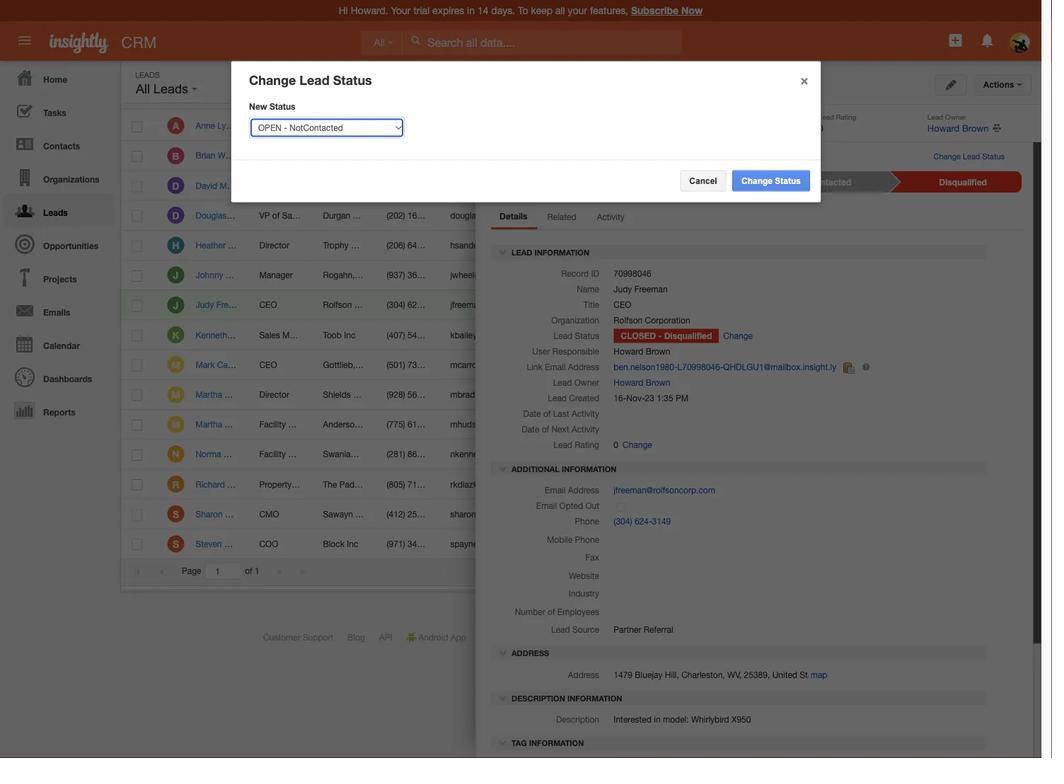 Task type: vqa. For each thing, say whether or not it's contained in the screenshot.
"Title"
yes



Task type: locate. For each thing, give the bounding box(es) containing it.
united
[[773, 670, 798, 680]]

2 vertical spatial sales
[[259, 330, 280, 340]]

None checkbox
[[132, 181, 143, 192], [132, 211, 143, 222], [132, 360, 143, 371], [132, 420, 143, 431], [132, 479, 143, 491], [132, 509, 143, 521], [132, 181, 143, 192], [132, 211, 143, 222], [132, 360, 143, 371], [132, 420, 143, 431], [132, 479, 143, 491], [132, 509, 143, 521]]

david
[[196, 180, 217, 190]]

pm for jfreeman@rolfsoncorp.com
[[640, 300, 653, 310]]

import down export leads
[[890, 224, 915, 234]]

m link up the n link
[[167, 416, 184, 433]]

inc right the anderson on the bottom of the page
[[362, 419, 373, 429]]

1 16-nov-23 1:35 pm cell from the top
[[567, 141, 691, 171]]

manager inside b row
[[259, 151, 293, 160]]

nov- down the created
[[591, 419, 609, 429]]

1 vertical spatial judy freeman
[[196, 300, 250, 310]]

pm inside b row
[[640, 151, 653, 160]]

0 vertical spatial 3149
[[425, 300, 444, 310]]

navigation
[[0, 61, 113, 427]]

1 app from the left
[[451, 632, 466, 642]]

brown for k
[[734, 330, 758, 340]]

follow image for sharon.little@sawayn.com
[[766, 508, 779, 521]]

howard brown inside r row
[[702, 479, 758, 489]]

8 open - notcontacted cell from the top
[[503, 499, 599, 529]]

information
[[535, 248, 590, 257], [562, 464, 617, 473], [568, 694, 623, 703], [529, 739, 584, 748]]

0 horizontal spatial export
[[847, 185, 872, 195]]

565468
[[408, 390, 436, 399]]

open left mobile
[[514, 539, 538, 549]]

m link for martha hudson
[[167, 416, 184, 433]]

(805)
[[387, 479, 405, 489]]

m link left mark at the top
[[167, 356, 184, 373]]

0 horizontal spatial change link
[[619, 438, 653, 452]]

2 d row from the top
[[121, 201, 825, 231]]

(304) 624-3149 link
[[614, 516, 671, 526]]

16-nov-23 import link
[[835, 224, 915, 234]]

2 follow image from the top
[[766, 150, 779, 163]]

1479 bluejay hill, charleston, wv, 25389, united states
[[614, 670, 824, 680]]

new for new lead
[[943, 76, 960, 86]]

pm up ben.nelson1980-
[[640, 330, 653, 340]]

1:35 for mhudson@andersoninc.com
[[621, 419, 638, 429]]

9290
[[425, 539, 444, 549]]

0 horizontal spatial new
[[249, 102, 267, 112]]

16- inside k row
[[578, 330, 591, 340]]

nov- up fax at the bottom of page
[[591, 539, 609, 549]]

ceo cell for m
[[248, 350, 312, 380]]

status inside button
[[775, 176, 801, 186]]

1 horizontal spatial rolfson corporation
[[614, 315, 691, 325]]

facility right hudson
[[259, 419, 286, 429]]

1:35 inside 'h' row
[[621, 240, 638, 250]]

follow image inside m row
[[766, 389, 779, 402]]

nov- right related
[[591, 210, 609, 220]]

closed - disqualified inside b row
[[514, 151, 600, 160]]

brian white link
[[196, 151, 247, 160]]

jwheeler@rgf.com
[[451, 270, 518, 280]]

states
[[800, 670, 824, 680]]

1 director cell from the top
[[248, 231, 312, 260]]

12 16-nov-23 1:35 pm cell from the top
[[567, 499, 691, 529]]

howard inside lead owner howard brown
[[928, 122, 960, 133]]

llc inside "a" row
[[377, 121, 393, 131]]

2 j link from the top
[[167, 296, 184, 313]]

7 column header from the left
[[789, 83, 825, 109]]

(304) 624-3149
[[614, 516, 671, 526]]

a row
[[121, 111, 825, 141]]

gottlieb, schultz and d'amore
[[323, 360, 438, 370]]

1 vertical spatial vp
[[259, 210, 270, 220]]

0 vertical spatial sales
[[282, 121, 303, 131]]

(971) 344-9290 cell
[[376, 529, 444, 559]]

martha down mark at the top
[[196, 390, 222, 399]]

howard inside 'h' row
[[702, 240, 732, 250]]

1 manager cell from the top
[[248, 141, 312, 171]]

23 for bwhite@boganinc.com
[[609, 151, 619, 160]]

vp down new status
[[259, 121, 270, 131]]

all inside leads all leads
[[136, 82, 150, 96]]

7 16-nov-23 1:35 pm cell from the top
[[567, 350, 691, 380]]

1 vertical spatial (304)
[[614, 516, 633, 526]]

1 ceo cell from the top
[[248, 290, 312, 320]]

cmo cell
[[248, 499, 312, 529]]

1 vertical spatial sales
[[282, 210, 303, 220]]

1 horizontal spatial 624-
[[635, 516, 652, 526]]

0 horizontal spatial (304)
[[387, 300, 405, 310]]

information up record
[[535, 248, 590, 257]]

1 horizontal spatial jfreeman@rolfsoncorp.com
[[614, 485, 716, 495]]

support
[[303, 632, 334, 642]]

4 follow image from the top
[[766, 239, 779, 253]]

closed - disqualified up user responsible
[[514, 330, 600, 340]]

2 notcontacted from the top
[[546, 240, 599, 250]]

closed - disqualified cell for b
[[503, 141, 600, 171]]

16- inside 'h' row
[[578, 240, 591, 250]]

vp inside "a" row
[[259, 121, 270, 131]]

partner referral
[[614, 625, 674, 634]]

schultz
[[358, 360, 386, 370]]

23 inside k row
[[609, 330, 619, 340]]

3 m from the top
[[171, 419, 180, 430]]

5 follow image from the top
[[766, 269, 779, 282]]

bogan-auer, inc. cell
[[312, 141, 387, 171]]

(937) 360-8462 cell
[[376, 260, 444, 290]]

customer
[[263, 632, 301, 642]]

0 vertical spatial judy freeman
[[614, 284, 668, 294]]

None checkbox
[[132, 90, 142, 102], [132, 121, 143, 132], [132, 151, 143, 162], [132, 240, 143, 252], [132, 270, 143, 282], [132, 300, 143, 312], [132, 330, 143, 341], [132, 390, 143, 401], [132, 450, 143, 461], [132, 539, 143, 550], [132, 90, 142, 102], [132, 121, 143, 132], [132, 151, 143, 162], [132, 240, 143, 252], [132, 270, 143, 282], [132, 300, 143, 312], [132, 330, 143, 341], [132, 390, 143, 401], [132, 450, 143, 461], [132, 539, 143, 550]]

m link left martha bradley link at the bottom left of the page
[[167, 386, 184, 403]]

howard brown link for m
[[702, 360, 758, 370]]

brown for h
[[734, 240, 758, 250]]

manager cell down the sanders
[[248, 260, 312, 290]]

1 notcontacted from the top
[[546, 210, 599, 220]]

0 vertical spatial jfreeman@rolfsoncorp.com
[[451, 300, 552, 310]]

1 vertical spatial change link
[[619, 438, 653, 452]]

of right number
[[548, 607, 555, 616]]

11 16-nov-23 1:35 pm cell from the top
[[567, 470, 691, 499]]

- left opted
[[540, 509, 543, 519]]

rogahn,
[[323, 270, 355, 280]]

closed - disqualified inside k row
[[514, 330, 600, 340]]

email for opted
[[536, 501, 557, 511]]

16-nov-23 1:35 pm cell for spayne@blockinc.com
[[567, 529, 691, 559]]

user responsible
[[533, 347, 600, 357]]

0 horizontal spatial all
[[136, 82, 150, 96]]

open for mbradley@shieldsgigot.com
[[514, 390, 538, 399]]

0 horizontal spatial corporation
[[354, 300, 400, 310]]

0 vertical spatial manager cell
[[248, 141, 312, 171]]

toob inc cell
[[312, 320, 376, 350]]

full
[[195, 91, 210, 101]]

closed inside b row
[[514, 151, 548, 160]]

follow image inside r row
[[766, 478, 779, 492]]

import up export leads link
[[847, 166, 872, 176]]

3 16-nov-23 1:35 pm cell from the top
[[567, 231, 691, 260]]

13 16-nov-23 1:35 pm cell from the top
[[567, 529, 691, 559]]

0 inside lead rating 0
[[819, 122, 824, 133]]

8 open from the top
[[514, 509, 538, 519]]

k row
[[121, 320, 825, 350]]

j row
[[121, 260, 825, 290], [121, 290, 825, 320]]

- inside d row
[[540, 210, 543, 220]]

624-
[[408, 300, 425, 310], [635, 516, 652, 526]]

follow image
[[766, 120, 779, 133], [766, 150, 779, 163], [766, 209, 779, 223], [766, 239, 779, 253], [766, 269, 779, 282], [766, 299, 779, 312], [766, 359, 779, 372], [766, 418, 779, 432], [766, 508, 779, 521]]

durgan and sons (202) 168-3484
[[323, 210, 444, 220]]

16-nov-23 1:35 pm inside k row
[[578, 330, 653, 340]]

- for sharon.little@sawayn.com
[[540, 509, 543, 519]]

0 vertical spatial judy
[[614, 284, 632, 294]]

0 vertical spatial j
[[173, 269, 179, 281]]

2 open - notcontacted from the top
[[514, 240, 599, 250]]

pm right activity 'link'
[[640, 210, 653, 220]]

7 open from the top
[[514, 449, 538, 459]]

2 d from the top
[[172, 210, 180, 221]]

1 vertical spatial date
[[522, 424, 540, 434]]

nov- up activity 'link'
[[591, 151, 609, 160]]

1:35 for mbradley@shieldsgigot.com
[[621, 390, 638, 399]]

howard brown for k
[[702, 330, 758, 340]]

1 horizontal spatial freeman
[[635, 284, 668, 294]]

ceo inside m row
[[259, 360, 277, 370]]

follow image
[[625, 81, 639, 94], [766, 179, 779, 193], [766, 329, 779, 342], [766, 389, 779, 402], [766, 448, 779, 462], [766, 478, 779, 492], [766, 538, 779, 551]]

0 vertical spatial 0
[[819, 122, 824, 133]]

vp of sales cell right "lynch" at the top of the page
[[248, 111, 312, 141]]

0 vertical spatial description
[[512, 694, 565, 703]]

disqualified link
[[891, 171, 1022, 193]]

0 vertical spatial vp
[[259, 121, 270, 131]]

1 closed - disqualified cell from the top
[[503, 141, 600, 171]]

1 m from the top
[[171, 359, 180, 371]]

pm for jwheeler@rgf.com
[[640, 270, 653, 280]]

howard inside b row
[[702, 151, 732, 160]]

0 vertical spatial vp of sales cell
[[248, 111, 312, 141]]

(206) 645-7995 cell
[[376, 231, 444, 260]]

sales manager cell
[[248, 320, 316, 350]]

actions button
[[975, 74, 1032, 96]]

16- inside b row
[[578, 151, 591, 160]]

23 inside r row
[[609, 479, 619, 489]]

2 vp of sales cell from the top
[[248, 201, 312, 231]]

1 vertical spatial phone
[[575, 534, 600, 544]]

activity down the created
[[572, 409, 600, 419]]

9 open from the top
[[514, 539, 538, 549]]

0 vertical spatial s
[[173, 508, 179, 520]]

block inc cell
[[312, 529, 376, 559]]

×
[[801, 71, 809, 88]]

row group
[[121, 111, 825, 559]]

display: grid image
[[823, 76, 836, 86]]

activity up lead rating
[[572, 424, 600, 434]]

3 notcontacted from the top
[[546, 270, 599, 280]]

open - notcontacted up last
[[514, 390, 599, 399]]

0 vertical spatial vp of sales
[[259, 121, 303, 131]]

1 vertical spatial rating
[[575, 440, 600, 450]]

10 16-nov-23 1:35 pm cell from the top
[[567, 440, 691, 470]]

m left mark at the top
[[171, 359, 180, 371]]

pm inside 'h' row
[[640, 240, 653, 250]]

the
[[323, 479, 337, 489]]

information for additional information
[[562, 464, 617, 473]]

0 vertical spatial corporation
[[354, 300, 400, 310]]

change link up ben.nelson1980-l70998046-qhdlgu1@mailbox.insight.ly
[[719, 329, 753, 343]]

0 vertical spatial phone
[[575, 516, 600, 526]]

6 open - notcontacted cell from the top
[[503, 410, 599, 440]]

2 s row from the top
[[121, 529, 825, 559]]

martha for martha hudson facility manager anderson inc
[[196, 419, 222, 429]]

open - notcontacted cell
[[503, 201, 599, 231], [503, 231, 599, 260], [503, 260, 599, 290], [503, 350, 599, 380], [503, 380, 599, 410], [503, 410, 599, 440], [503, 440, 599, 470], [503, 499, 599, 529], [503, 529, 599, 559]]

0 horizontal spatial change lead status
[[249, 73, 372, 88]]

notcontacted inside d row
[[546, 210, 599, 220]]

lead down details link on the top
[[512, 248, 533, 257]]

23 inside b row
[[609, 151, 619, 160]]

16- inside r row
[[578, 479, 591, 489]]

0 vertical spatial export
[[873, 145, 904, 154]]

phone up fax at the bottom of page
[[575, 534, 600, 544]]

owner for lead owner howard brown
[[946, 113, 966, 121]]

16- up out
[[578, 479, 591, 489]]

0 vertical spatial rating
[[836, 113, 857, 121]]

lead rating
[[554, 440, 600, 450]]

corporation up ben.nelson1980-
[[645, 315, 691, 325]]

pm inside r row
[[640, 479, 653, 489]]

2 phone from the top
[[575, 534, 600, 544]]

2 vertical spatial email
[[536, 501, 557, 511]]

1 facility from the top
[[259, 419, 286, 429]]

4 open - notcontacted cell from the top
[[503, 350, 599, 380]]

1 vertical spatial new
[[249, 102, 267, 112]]

1 horizontal spatial rolfson
[[614, 315, 643, 325]]

1 d row from the top
[[121, 171, 825, 201]]

1 martha from the top
[[196, 390, 222, 399]]

llc left (281)
[[370, 449, 386, 459]]

1:35 inside b row
[[621, 151, 638, 160]]

notcontacted inside j row
[[546, 270, 599, 280]]

export leads link
[[835, 185, 897, 195]]

2 martha from the top
[[196, 419, 222, 429]]

owner down new lead link
[[946, 113, 966, 121]]

pm down jfreeman@rolfsoncorp.com link
[[640, 509, 653, 519]]

s
[[173, 508, 179, 520], [173, 538, 179, 550]]

tag information
[[510, 739, 584, 748]]

1 d link from the top
[[167, 177, 184, 194]]

block inc
[[323, 539, 359, 549]]

1 open - notcontacted cell from the top
[[503, 201, 599, 231]]

0 vertical spatial owner
[[946, 113, 966, 121]]

d row down bwhite@boganinc.com
[[121, 171, 825, 201]]

0 vertical spatial d
[[172, 180, 180, 191]]

6 follow image from the top
[[766, 299, 779, 312]]

rogahn, gleason and farrell cell
[[312, 260, 431, 290]]

5 open - notcontacted from the top
[[514, 449, 599, 459]]

1 j from the top
[[173, 269, 179, 281]]

vp of sales cell up the sanders
[[248, 201, 312, 231]]

9 follow image from the top
[[766, 508, 779, 521]]

3149 for (304) 624-3149
[[652, 516, 671, 526]]

1 vertical spatial and
[[391, 270, 405, 280]]

16-nov-23 1:35 pm inside b row
[[578, 151, 653, 160]]

lead created
[[548, 393, 600, 403]]

s row down (412) 250-9270 sharon.little@sawayn.com
[[121, 529, 825, 559]]

nov- right record
[[591, 270, 609, 280]]

pm inside k row
[[640, 330, 653, 340]]

director up martha hudson facility manager anderson inc
[[259, 390, 289, 399]]

1:35 for jwheeler@rgf.com
[[621, 270, 638, 280]]

director cell
[[248, 231, 312, 260], [248, 380, 312, 410]]

1 vertical spatial j
[[173, 299, 179, 311]]

nov- inside 'h' row
[[591, 240, 609, 250]]

j row up (304) 624-3149 jfreeman@rolfsoncorp.com
[[121, 260, 825, 290]]

padberg
[[340, 479, 372, 489]]

0 horizontal spatial 0
[[614, 440, 619, 450]]

8 notcontacted from the top
[[546, 509, 599, 519]]

m row
[[121, 350, 825, 380], [121, 380, 825, 410], [121, 410, 825, 440]]

brown inside m row
[[734, 360, 758, 370]]

5 16-nov-23 1:35 pm cell from the top
[[567, 290, 691, 320]]

d
[[172, 180, 180, 191], [172, 210, 180, 221]]

4 column header from the left
[[566, 83, 690, 109]]

additional information
[[510, 464, 617, 473]]

j link
[[167, 267, 184, 284], [167, 296, 184, 313]]

0 horizontal spatial rolfson
[[323, 300, 352, 310]]

industry
[[569, 588, 600, 598]]

1 vertical spatial judy
[[196, 300, 214, 310]]

nov- inside b row
[[591, 151, 609, 160]]

wv,
[[728, 670, 742, 680]]

closed - disqualified cell
[[503, 141, 600, 171], [503, 290, 600, 320], [503, 320, 600, 350], [503, 470, 600, 499]]

of inside d row
[[272, 210, 280, 220]]

llc right the sawayn
[[355, 509, 371, 519]]

howard inside d row
[[702, 180, 732, 190]]

export leads
[[845, 185, 897, 195]]

9 open - notcontacted cell from the top
[[503, 529, 599, 559]]

(928)
[[387, 390, 405, 399]]

company
[[374, 479, 411, 489]]

4 notcontacted from the top
[[546, 360, 599, 370]]

1 vertical spatial facility
[[259, 449, 286, 459]]

lead for lead information
[[512, 248, 533, 257]]

of down new status
[[272, 121, 280, 131]]

ben.nelson1980-l70998046-qhdlgu1@mailbox.insight.ly link
[[614, 362, 837, 372]]

director cell up johnny wheeler manager
[[248, 231, 312, 260]]

1:35 inside k row
[[621, 330, 638, 340]]

1 vertical spatial rolfson corporation
[[614, 315, 691, 325]]

1 vp of sales cell from the top
[[248, 111, 312, 141]]

3 open - notcontacted cell from the top
[[503, 260, 599, 290]]

6 notcontacted from the top
[[546, 419, 599, 429]]

(406)
[[387, 121, 405, 131]]

leads down import leads
[[874, 185, 897, 195]]

kbailey@toobinc.com
[[451, 330, 532, 340]]

open for sharon.little@sawayn.com
[[514, 509, 538, 519]]

follow image for jfreeman@rolfsoncorp.com
[[766, 299, 779, 312]]

lead for lead source
[[551, 625, 570, 634]]

closed - disqualified up related
[[514, 151, 600, 160]]

open - notcontacted cell for mcarroll@gsd.com
[[503, 350, 599, 380]]

of inside "a" row
[[272, 121, 280, 131]]

(304) 624-3149 cell
[[376, 290, 444, 320]]

navigation containing home
[[0, 61, 113, 427]]

4 16-nov-23 1:35 pm cell from the top
[[567, 260, 691, 290]]

1 vertical spatial vp of sales
[[259, 210, 303, 220]]

0 right lead rating
[[614, 440, 619, 450]]

closed inside r row
[[514, 479, 548, 489]]

lead left status: at the top
[[491, 152, 512, 161]]

0 vertical spatial facility
[[259, 419, 286, 429]]

director inside 'h' row
[[259, 240, 289, 250]]

1 s link from the top
[[167, 506, 184, 523]]

cell
[[440, 111, 503, 141], [503, 111, 567, 141], [567, 111, 691, 141], [691, 111, 755, 141], [790, 111, 825, 141], [248, 171, 312, 201], [312, 171, 376, 201], [376, 171, 440, 201], [440, 171, 503, 201], [503, 171, 567, 201], [567, 171, 691, 201], [440, 201, 503, 231], [691, 201, 755, 231], [691, 260, 755, 290], [790, 260, 825, 290], [121, 290, 156, 320], [691, 290, 755, 320], [790, 290, 825, 320], [790, 320, 825, 350], [691, 380, 755, 410], [790, 380, 825, 410], [691, 410, 755, 440], [790, 410, 825, 440], [691, 440, 755, 470], [691, 499, 755, 529], [790, 499, 825, 529], [691, 529, 755, 559], [790, 529, 825, 559]]

and for j
[[391, 270, 405, 280]]

- inside 'h' row
[[540, 240, 543, 250]]

change
[[249, 73, 296, 88], [934, 152, 961, 161], [742, 176, 773, 186], [724, 331, 753, 341], [623, 440, 653, 450]]

1 d from the top
[[172, 180, 180, 191]]

2 ceo cell from the top
[[248, 350, 312, 380]]

name up title
[[577, 284, 600, 294]]

1 vertical spatial m link
[[167, 386, 184, 403]]

description for description
[[556, 715, 600, 725]]

0 vertical spatial j link
[[167, 267, 184, 284]]

contacts link
[[4, 127, 113, 161]]

1 vertical spatial 0
[[614, 440, 619, 450]]

16-nov-23 1:35 pm cell for nkennedy@swaniawskillc.com
[[567, 440, 691, 470]]

16- up lead tags
[[847, 224, 860, 234]]

follow image for d
[[766, 179, 779, 193]]

2 director from the top
[[259, 390, 289, 399]]

pm for sharon.little@sawayn.com
[[640, 509, 653, 519]]

2 facility from the top
[[259, 449, 286, 459]]

16- for spayne@blockinc.com
[[578, 539, 591, 549]]

23 for rkdiaz@padbergh.com
[[609, 479, 619, 489]]

16- up additional information
[[578, 449, 591, 459]]

624- up 546-
[[408, 300, 425, 310]]

nov- inside n row
[[591, 449, 609, 459]]

brown for b
[[734, 151, 758, 160]]

2 s link from the top
[[167, 535, 184, 552]]

bluejay
[[635, 670, 663, 680]]

5 notcontacted from the top
[[546, 390, 599, 399]]

s link for steven payne
[[167, 535, 184, 552]]

- down lead information at the top of page
[[540, 270, 543, 280]]

follow image inside "a" row
[[766, 120, 779, 133]]

pm for mbradley@shieldsgigot.com
[[640, 390, 653, 399]]

vp of sales for d
[[259, 210, 303, 220]]

in
[[654, 715, 661, 725]]

1 vp from the top
[[259, 121, 270, 131]]

1 vertical spatial d
[[172, 210, 180, 221]]

brown inside lead owner howard brown
[[963, 122, 989, 133]]

email left opted
[[536, 501, 557, 511]]

facility inside n row
[[259, 449, 286, 459]]

1 vertical spatial d link
[[167, 207, 184, 224]]

brown inside d row
[[734, 180, 758, 190]]

open up additional
[[514, 449, 538, 459]]

howard brown inside k row
[[702, 330, 758, 340]]

1 horizontal spatial corporation
[[645, 315, 691, 325]]

gottlieb, schultz and d'amore cell
[[312, 350, 438, 380]]

pm for spayne@blockinc.com
[[640, 539, 653, 549]]

swaniawski llc cell
[[312, 440, 386, 470]]

1 horizontal spatial change link
[[719, 329, 753, 343]]

open - notcontacted cell for hsanders@trophygroup.com
[[503, 231, 599, 260]]

n row
[[121, 440, 825, 470]]

9 notcontacted from the top
[[546, 539, 599, 549]]

3 m row from the top
[[121, 410, 825, 440]]

inc inside k row
[[344, 330, 356, 340]]

5 open from the top
[[514, 390, 538, 399]]

sharon.little@sawayn.com cell
[[440, 499, 549, 529]]

open - notcontacted for nkennedy@swaniawskillc.com
[[514, 449, 599, 459]]

6 open - notcontacted from the top
[[514, 509, 599, 519]]

1 vertical spatial owner
[[575, 378, 600, 388]]

- for hsanders@trophygroup.com
[[540, 240, 543, 250]]

0 vertical spatial name
[[212, 91, 236, 101]]

notcontacted
[[546, 210, 599, 220], [546, 240, 599, 250], [546, 270, 599, 280], [546, 360, 599, 370], [546, 390, 599, 399], [546, 419, 599, 429], [546, 449, 599, 459], [546, 509, 599, 519], [546, 539, 599, 549]]

624- for (304) 624-3149
[[635, 516, 652, 526]]

0 vertical spatial all
[[374, 37, 385, 48]]

nov- for sharon.little@sawayn.com
[[591, 509, 609, 519]]

8462
[[425, 270, 444, 280]]

open - notcontacted inside n row
[[514, 449, 599, 459]]

nov- up id
[[591, 240, 609, 250]]

s row
[[121, 499, 825, 529], [121, 529, 825, 559]]

- left related
[[540, 210, 543, 220]]

information for tag information
[[529, 739, 584, 748]]

mcarroll@gsd.com cell
[[440, 350, 521, 380]]

1 follow image from the top
[[766, 120, 779, 133]]

customer support
[[263, 632, 334, 642]]

2 open from the top
[[514, 240, 538, 250]]

vp
[[259, 121, 270, 131], [259, 210, 270, 220]]

column header
[[376, 83, 439, 109], [439, 83, 503, 109], [503, 83, 566, 109], [566, 83, 690, 109], [690, 83, 754, 109], [754, 83, 789, 109], [789, 83, 825, 109]]

martha hudson link
[[196, 419, 262, 429]]

open - notcontacted for sharon.little@sawayn.com
[[514, 509, 599, 519]]

23 inside n row
[[609, 449, 619, 459]]

1 j link from the top
[[167, 267, 184, 284]]

brown for r
[[734, 479, 758, 489]]

notcontacted inside n row
[[546, 449, 599, 459]]

pm up jfreeman@rolfsoncorp.com link
[[640, 449, 653, 459]]

follow image inside b row
[[766, 150, 779, 163]]

2 vp from the top
[[259, 210, 270, 220]]

manager inside n row
[[288, 449, 322, 459]]

open - notcontacted up additional information
[[514, 449, 599, 459]]

follow image inside d row
[[766, 179, 779, 193]]

d row
[[121, 171, 825, 201], [121, 201, 825, 231]]

j for johnny wheeler
[[173, 269, 179, 281]]

rolfson down the rogahn,
[[323, 300, 352, 310]]

full name row
[[121, 83, 825, 109]]

new status
[[249, 102, 296, 112]]

howard inside m row
[[702, 360, 732, 370]]

sawayn llc
[[323, 509, 371, 519]]

lead down number of employees
[[551, 625, 570, 634]]

sales inside k row
[[259, 330, 280, 340]]

vp right baker
[[259, 210, 270, 220]]

projects
[[43, 274, 77, 284]]

(971)
[[387, 539, 405, 549]]

nkennedy@swaniawskillc.com cell
[[440, 440, 565, 470]]

howard inside r row
[[702, 479, 732, 489]]

kennedy
[[224, 449, 257, 459]]

number of employees
[[515, 607, 600, 616]]

m for martha hudson
[[171, 419, 180, 430]]

9 16-nov-23 1:35 pm cell from the top
[[567, 410, 691, 440]]

16-nov-23 1:35 pm inside 'h' row
[[578, 240, 653, 250]]

hsanders@trophygroup.com cell
[[440, 231, 558, 260]]

trophy group cell
[[312, 231, 376, 260]]

1 vertical spatial llc
[[370, 449, 386, 459]]

howard for m
[[702, 360, 732, 370]]

row group containing a
[[121, 111, 825, 559]]

pm down (304) 624-3149 link
[[640, 539, 653, 549]]

2 app from the left
[[583, 632, 598, 642]]

judy freeman link
[[196, 300, 257, 310]]

notcontacted up lead information at the top of page
[[546, 210, 599, 220]]

app for iphone app
[[583, 632, 598, 642]]

judy down 70998046
[[614, 284, 632, 294]]

martha up "norma" on the left of page
[[196, 419, 222, 429]]

name
[[212, 91, 236, 101], [577, 284, 600, 294]]

d row up (206) 645-7995 hsanders@trophygroup.com
[[121, 201, 825, 231]]

0 vertical spatial and
[[353, 210, 367, 220]]

23 for sharon.little@sawayn.com
[[609, 509, 619, 519]]

s link up page
[[167, 535, 184, 552]]

open inside n row
[[514, 449, 538, 459]]

1 horizontal spatial judy freeman
[[614, 284, 668, 294]]

- up 'organization'
[[551, 300, 554, 310]]

follow image inside s row
[[766, 538, 779, 551]]

m left martha bradley link at the bottom left of the page
[[171, 389, 180, 401]]

nov- inside d row
[[591, 210, 609, 220]]

1:35 for jfreeman@rolfsoncorp.com
[[621, 300, 638, 310]]

ceo up kenneth bailey sales manager toob inc
[[259, 300, 277, 310]]

5 open - notcontacted cell from the top
[[503, 380, 599, 410]]

m link for mark carroll
[[167, 356, 184, 373]]

0 vertical spatial change lead status
[[249, 73, 372, 88]]

facility inside m row
[[259, 419, 286, 429]]

1:35 for hsanders@trophygroup.com
[[621, 240, 638, 250]]

pm for hsanders@trophygroup.com
[[640, 240, 653, 250]]

calendar
[[43, 340, 80, 350]]

jfreeman@rolfsoncorp.com down (937) 360-8462 jwheeler@rgf.com open - notcontacted on the top of the page
[[451, 300, 552, 310]]

fax
[[586, 552, 600, 562]]

referral
[[644, 625, 674, 634]]

1 m row from the top
[[121, 350, 825, 380]]

16- up 'organization'
[[578, 300, 591, 310]]

16-nov-23 1:35 pm for jwheeler@rgf.com
[[578, 270, 653, 280]]

n link
[[167, 446, 184, 463]]

nov- inside r row
[[591, 479, 609, 489]]

0 vertical spatial martha
[[196, 390, 222, 399]]

2 open - notcontacted cell from the top
[[503, 231, 599, 260]]

(304) down jfreeman@rolfsoncorp.com link
[[614, 516, 633, 526]]

manager right white
[[259, 151, 293, 160]]

0 horizontal spatial name
[[212, 91, 236, 101]]

- inside k row
[[551, 330, 554, 340]]

rolfson corporation down rogahn, gleason and farrell cell in the top left of the page
[[323, 300, 400, 310]]

notcontacted down lead owner
[[546, 390, 599, 399]]

ceo cell
[[248, 290, 312, 320], [248, 350, 312, 380]]

show sidebar image
[[900, 76, 910, 86]]

notcontacted down last
[[546, 419, 599, 429]]

facility manager cell
[[248, 410, 322, 440], [248, 440, 322, 470]]

and left the '733-'
[[388, 360, 403, 370]]

nov- left 0 change
[[591, 449, 609, 459]]

douglas baker link
[[196, 210, 258, 220]]

pm down ben.nelson1980-
[[640, 390, 653, 399]]

nov- up out
[[591, 479, 609, 489]]

rating inside lead rating 0
[[836, 113, 857, 121]]

16- for jwheeler@rgf.com
[[578, 270, 591, 280]]

0 horizontal spatial freeman
[[216, 300, 250, 310]]

tag
[[512, 739, 527, 748]]

16-nov-23 1:35 pm inside n row
[[578, 449, 653, 459]]

0 horizontal spatial 624-
[[408, 300, 425, 310]]

3 open from the top
[[514, 270, 538, 280]]

0 vertical spatial llc
[[377, 121, 393, 131]]

iphone
[[554, 632, 581, 642]]

closed for b
[[514, 151, 548, 160]]

notcontacted up record
[[546, 240, 599, 250]]

1 vertical spatial manager cell
[[248, 260, 312, 290]]

information for lead information
[[535, 248, 590, 257]]

brian white
[[196, 151, 240, 160]]

0 vertical spatial date
[[523, 409, 541, 419]]

closed for k
[[514, 330, 548, 340]]

7 open - notcontacted from the top
[[514, 539, 599, 549]]

0 vertical spatial d link
[[167, 177, 184, 194]]

activity
[[597, 212, 625, 222], [572, 409, 600, 419], [572, 424, 600, 434]]

1 horizontal spatial export
[[873, 145, 904, 154]]

corporation inside cell
[[354, 300, 400, 310]]

s for sharon little
[[173, 508, 179, 520]]

4 open - notcontacted from the top
[[514, 419, 599, 429]]

pm for mhudson@andersoninc.com
[[640, 419, 653, 429]]

open - notcontacted inside 'h' row
[[514, 240, 599, 250]]

closed - disqualified cell for r
[[503, 470, 600, 499]]

2 vp of sales from the top
[[259, 210, 303, 220]]

j link up k link
[[167, 296, 184, 313]]

1 j row from the top
[[121, 260, 825, 290]]

vp of sales cell for d
[[248, 201, 312, 231]]

director for h
[[259, 240, 289, 250]]

disqualified inside r row
[[556, 479, 600, 489]]

howard brown for m
[[702, 360, 758, 370]]

open - notcontacted cell for sharon.little@sawayn.com
[[503, 499, 599, 529]]

open - notcontacted for mbradley@shieldsgigot.com
[[514, 390, 599, 399]]

2 director cell from the top
[[248, 380, 312, 410]]

1 vertical spatial s link
[[167, 535, 184, 552]]

16- for mhudson@andersoninc.com
[[578, 419, 591, 429]]

1 vertical spatial description
[[556, 715, 600, 725]]

2 16-nov-23 1:35 pm cell from the top
[[567, 201, 691, 231]]

ceo for m
[[259, 360, 277, 370]]

description
[[512, 694, 565, 703], [556, 715, 600, 725]]

2 closed - disqualified cell from the top
[[503, 290, 600, 320]]

1 horizontal spatial owner
[[946, 113, 966, 121]]

inc inside m row
[[362, 419, 373, 429]]

martha hudson facility manager anderson inc
[[196, 419, 373, 429]]

16- down lead owner
[[578, 390, 591, 399]]

3 closed - disqualified cell from the top
[[503, 320, 600, 350]]

follow image inside 'h' row
[[766, 239, 779, 253]]

title
[[584, 300, 600, 310]]

opportunities
[[43, 241, 99, 251]]

llc inside cell
[[355, 509, 371, 519]]

0 vertical spatial change link
[[719, 329, 753, 343]]

gigot
[[361, 390, 382, 399]]

leads up opportunities link
[[43, 207, 68, 217]]

llc
[[377, 121, 393, 131], [370, 449, 386, 459], [355, 509, 371, 519]]

1 vertical spatial import
[[847, 166, 872, 176]]

information down 1479
[[568, 694, 623, 703]]

closed - disqualified cell for k
[[503, 320, 600, 350]]

vp of sales cell
[[248, 111, 312, 141], [248, 201, 312, 231]]

email opted out
[[536, 501, 600, 511]]

4 open from the top
[[514, 360, 538, 370]]

0 vertical spatial m
[[171, 359, 180, 371]]

1
[[255, 566, 260, 576]]

1:35 inside n row
[[621, 449, 638, 459]]

2 j from the top
[[173, 299, 179, 311]]

follow image inside n row
[[766, 448, 779, 462]]

16-nov-23 1:35 pm cell
[[567, 141, 691, 171], [567, 201, 691, 231], [567, 231, 691, 260], [567, 260, 691, 290], [567, 290, 691, 320], [567, 320, 691, 350], [567, 350, 691, 380], [567, 380, 691, 410], [567, 410, 691, 440], [567, 440, 691, 470], [567, 470, 691, 499], [567, 499, 691, 529], [567, 529, 691, 559]]

pm inside n row
[[640, 449, 653, 459]]

- inside n row
[[540, 449, 543, 459]]

email up email opted out
[[545, 485, 566, 495]]

2 s from the top
[[173, 538, 179, 550]]

8 follow image from the top
[[766, 418, 779, 432]]

heather sanders link
[[196, 240, 267, 250]]

howard inside k row
[[702, 330, 732, 340]]

change right contact
[[742, 176, 773, 186]]

h link
[[167, 237, 184, 254]]

notcontacted for nkennedy@swaniawskillc.com
[[546, 449, 599, 459]]

follow image for n
[[766, 448, 779, 462]]

sales inside "a" row
[[282, 121, 303, 131]]

vp of sales
[[259, 121, 303, 131], [259, 210, 303, 220]]

0 horizontal spatial rolfson corporation
[[323, 300, 400, 310]]

70998046
[[614, 269, 652, 279]]

vp of sales inside "a" row
[[259, 121, 303, 131]]

1 vertical spatial m
[[171, 389, 180, 401]]

16-nov-23 1:35 pm cell for hsanders@trophygroup.com
[[567, 231, 691, 260]]

owner inside lead owner howard brown
[[946, 113, 966, 121]]

1 vertical spatial director cell
[[248, 380, 312, 410]]

notcontacted for mhudson@andersoninc.com
[[546, 419, 599, 429]]

2 vertical spatial inc
[[347, 539, 359, 549]]

ben.nelson1980-l70998046-qhdlgu1@mailbox.insight.ly
[[614, 362, 837, 372]]

1 vertical spatial jfreeman@rolfsoncorp.com
[[614, 485, 716, 495]]

manager cell
[[248, 141, 312, 171], [248, 260, 312, 290]]

0 vertical spatial 624-
[[408, 300, 425, 310]]

responsible
[[553, 347, 600, 357]]

1 facility manager cell from the top
[[248, 410, 322, 440]]

owner for lead owner
[[575, 378, 600, 388]]

0 vertical spatial rolfson corporation
[[323, 300, 400, 310]]

notcontacted down lead information at the top of page
[[546, 270, 599, 280]]

1 horizontal spatial 3149
[[652, 516, 671, 526]]

durgan and sons cell
[[312, 201, 389, 231]]

23 inside 'h' row
[[609, 240, 619, 250]]

1 column header from the left
[[376, 83, 439, 109]]

anderson inc cell
[[312, 410, 376, 440]]

1:35 inside r row
[[621, 479, 638, 489]]

0 vertical spatial s link
[[167, 506, 184, 523]]

rolfson corporation up ben.nelson1980-
[[614, 315, 691, 325]]

brown inside 'h' row
[[734, 240, 758, 250]]

1 vertical spatial change lead status
[[934, 152, 1005, 161]]

4 closed - disqualified cell from the top
[[503, 470, 600, 499]]

1 vertical spatial email
[[545, 485, 566, 495]]

ceo down kenneth bailey sales manager toob inc
[[259, 360, 277, 370]]

closed - disqualified inside r row
[[514, 479, 600, 489]]

624- for (304) 624-3149 jfreeman@rolfsoncorp.com
[[408, 300, 425, 310]]

richard diaz link
[[196, 479, 251, 489]]

and inside m row
[[388, 360, 403, 370]]

j link down h
[[167, 267, 184, 284]]

7 open - notcontacted cell from the top
[[503, 440, 599, 470]]

lead up disqualified link
[[963, 152, 981, 161]]



Task type: describe. For each thing, give the bounding box(es) containing it.
director cell for h
[[248, 231, 312, 260]]

link email address
[[527, 362, 600, 372]]

d'amore
[[405, 360, 438, 370]]

address down number
[[510, 649, 550, 658]]

attempted
[[659, 177, 702, 187]]

mark
[[196, 360, 215, 370]]

× button
[[794, 66, 816, 94]]

kenneth bailey link
[[196, 330, 260, 340]]

right click to copy email address image
[[844, 362, 855, 374]]

ceo right title
[[614, 300, 632, 310]]

vp of sales for a
[[259, 121, 303, 131]]

s link for sharon little
[[167, 506, 184, 523]]

leads down crm
[[135, 70, 160, 79]]

1 open from the top
[[514, 210, 538, 220]]

name inside "row"
[[212, 91, 236, 101]]

address up description information
[[568, 670, 600, 680]]

- for spayne@blockinc.com
[[540, 539, 543, 549]]

j link for johnny wheeler
[[167, 267, 184, 284]]

change up disqualified link
[[934, 152, 961, 161]]

/
[[868, 145, 871, 154]]

1 open - notcontacted from the top
[[514, 210, 599, 220]]

1:35 for sharon.little@sawayn.com
[[621, 509, 638, 519]]

(407) 546-6906 cell
[[376, 320, 444, 350]]

lead inside new lead link
[[963, 76, 983, 86]]

lead information
[[510, 248, 590, 257]]

subscribe now
[[631, 5, 703, 16]]

d for douglas baker
[[172, 210, 180, 221]]

last
[[553, 409, 570, 419]]

16-nov-23 1:35 pm for nkennedy@swaniawskillc.com
[[578, 449, 653, 459]]

notifications image
[[979, 32, 996, 49]]

howard for r
[[702, 479, 732, 489]]

lead tags
[[835, 241, 878, 251]]

status:
[[514, 152, 546, 161]]

(412) 250-9270 cell
[[376, 499, 444, 529]]

richard diaz
[[196, 479, 244, 489]]

(406) 653-3860 cell
[[376, 111, 444, 141]]

6 column header from the left
[[754, 83, 789, 109]]

2 vertical spatial activity
[[572, 424, 600, 434]]

now
[[682, 5, 703, 16]]

- down user
[[540, 360, 543, 370]]

(805) 715-0369 cell
[[376, 470, 444, 499]]

sawayn
[[323, 509, 353, 519]]

all leads button
[[132, 79, 201, 100]]

2 m row from the top
[[121, 380, 825, 410]]

property manager cell
[[248, 470, 328, 499]]

organizations
[[43, 174, 99, 184]]

change up jfreeman@rolfsoncorp.com link
[[623, 440, 653, 450]]

gottlieb,
[[323, 360, 356, 370]]

jfreeman@rolfsoncorp.com cell
[[440, 290, 552, 320]]

facility for n
[[259, 449, 286, 459]]

follow image for m
[[766, 389, 779, 402]]

notcontacted for hsanders@trophygroup.com
[[546, 240, 599, 250]]

r
[[172, 478, 179, 490]]

auer,
[[351, 151, 370, 160]]

status for lead status
[[575, 331, 600, 341]]

group
[[351, 240, 375, 250]]

property
[[259, 479, 292, 489]]

n
[[172, 449, 180, 460]]

manager left the anderson on the bottom of the page
[[288, 419, 322, 429]]

howard for d
[[702, 180, 732, 190]]

23 for jfreeman@rolfsoncorp.com
[[609, 300, 619, 310]]

anderson
[[323, 419, 360, 429]]

16- for kbailey@toobinc.com
[[578, 330, 591, 340]]

howard for k
[[702, 330, 732, 340]]

address up lead owner
[[568, 362, 600, 372]]

m for mark carroll
[[171, 359, 180, 371]]

16-nov-23 1:35 pm for mhudson@andersoninc.com
[[578, 419, 653, 429]]

crm
[[121, 33, 157, 51]]

smartmerge
[[835, 107, 891, 116]]

import for import leads
[[847, 166, 872, 176]]

rogahn, gleason and farrell
[[323, 270, 431, 280]]

charleston,
[[682, 670, 725, 680]]

23 inside d row
[[609, 210, 619, 220]]

import for import / export
[[835, 145, 865, 154]]

inc inside cell
[[347, 539, 359, 549]]

blanda
[[348, 121, 375, 131]]

rolfson inside cell
[[323, 300, 352, 310]]

(304) for (304) 624-3149 jfreeman@rolfsoncorp.com
[[387, 300, 405, 310]]

16-nov-23 1:35 pm for spayne@blockinc.com
[[578, 539, 653, 549]]

source
[[573, 625, 600, 634]]

inc for k
[[344, 330, 356, 340]]

16- for mcarroll@gsd.com
[[578, 360, 591, 370]]

terms of service link
[[613, 632, 676, 642]]

rating for lead rating 0
[[836, 113, 857, 121]]

rkdiaz@padbergh.com cell
[[440, 470, 536, 499]]

r row
[[121, 470, 825, 499]]

1738
[[425, 360, 444, 370]]

change inside button
[[742, 176, 773, 186]]

closed - disqualified for r
[[514, 479, 600, 489]]

contact
[[704, 177, 736, 187]]

m for martha bradley
[[171, 389, 180, 401]]

h row
[[121, 231, 825, 260]]

0 vertical spatial email
[[545, 362, 566, 372]]

closed - disqualified up ben.nelson1980-
[[621, 331, 712, 341]]

16- for bwhite@boganinc.com
[[578, 151, 591, 160]]

manager right wheeler
[[259, 270, 293, 280]]

(501)
[[387, 360, 405, 370]]

change up ben.nelson1980-l70998046-qhdlgu1@mailbox.insight.ly
[[724, 331, 753, 341]]

map
[[811, 670, 828, 680]]

(775) 616-7387 mhudson@andersoninc.com
[[387, 419, 559, 429]]

(407) 546-6906 kbailey@toobinc.com
[[387, 330, 532, 340]]

sawayn llc cell
[[312, 499, 376, 529]]

s for steven payne
[[173, 538, 179, 550]]

0 horizontal spatial jfreeman@rolfsoncorp.com
[[451, 300, 552, 310]]

mobile
[[547, 534, 573, 544]]

1:35 for kbailey@toobinc.com
[[621, 330, 638, 340]]

lead source
[[551, 625, 600, 634]]

9270
[[425, 509, 444, 519]]

bailey
[[230, 330, 253, 340]]

rolfson corporation cell
[[312, 290, 400, 320]]

2 vertical spatial import
[[890, 224, 915, 234]]

16-nov-23 1:35 pm for rkdiaz@padbergh.com
[[578, 479, 653, 489]]

record
[[562, 269, 589, 279]]

1 vertical spatial name
[[577, 284, 600, 294]]

nov- up tags
[[860, 224, 878, 234]]

open - notcontacted cell for spayne@blockinc.com
[[503, 529, 599, 559]]

bwhite@boganinc.com cell
[[440, 141, 537, 171]]

notcontacted for spayne@blockinc.com
[[546, 539, 599, 549]]

1 horizontal spatial change lead status
[[934, 152, 1005, 161]]

Search this list... text field
[[567, 71, 726, 92]]

1:35 inside d row
[[621, 210, 638, 220]]

follow image for s
[[766, 538, 779, 551]]

howard brown for b
[[702, 151, 758, 160]]

blog
[[348, 632, 365, 642]]

(937) 360-8462 jwheeler@rgf.com open - notcontacted
[[387, 270, 599, 280]]

nov- for mbradley@shieldsgigot.com
[[591, 390, 609, 399]]

5824
[[425, 151, 444, 160]]

open - notcontacted cell for mbradley@shieldsgigot.com
[[503, 380, 599, 410]]

1 vertical spatial rolfson
[[614, 315, 643, 325]]

(928) 565468 cell
[[376, 380, 440, 410]]

closed for r
[[514, 479, 548, 489]]

nov- for mhudson@andersoninc.com
[[591, 419, 609, 429]]

k link
[[167, 326, 184, 343]]

Search all data.... text field
[[403, 30, 682, 55]]

lead for lead status: disqualified
[[491, 152, 512, 161]]

and inside d row
[[353, 210, 367, 220]]

reports
[[43, 407, 75, 417]]

open for hsanders@trophygroup.com
[[514, 240, 538, 250]]

import leads
[[845, 166, 897, 176]]

leads inside navigation
[[43, 207, 68, 217]]

(202) 168-3484 cell
[[376, 201, 444, 231]]

(251) 735-5824 cell
[[376, 141, 444, 171]]

disqualified inside k row
[[556, 330, 600, 340]]

gleason
[[357, 270, 389, 280]]

opted
[[560, 501, 583, 511]]

(501) 733-1738 cell
[[376, 350, 444, 380]]

1 horizontal spatial all
[[374, 37, 385, 48]]

- for rkdiaz@padbergh.com
[[551, 479, 554, 489]]

howard brown link for r
[[702, 479, 758, 489]]

address up out
[[568, 485, 600, 495]]

h
[[172, 240, 180, 251]]

23 for mcarroll@gsd.com
[[609, 360, 619, 370]]

manager cell for b
[[248, 141, 312, 171]]

16-nov-23 1:35 pm cell for rkdiaz@padbergh.com
[[567, 470, 691, 499]]

1 vertical spatial activity
[[572, 409, 600, 419]]

pm for nkennedy@swaniawskillc.com
[[640, 449, 653, 459]]

ceo for j
[[259, 300, 277, 310]]

details link
[[491, 207, 536, 227]]

status for change  status
[[775, 176, 801, 186]]

director for m
[[259, 390, 289, 399]]

vp for d
[[259, 210, 270, 220]]

ben.nelson1980-
[[614, 362, 678, 372]]

2 j row from the top
[[121, 290, 825, 320]]

d link for david matthews
[[167, 177, 184, 194]]

partner
[[614, 625, 642, 634]]

manager inside k row
[[283, 330, 316, 340]]

nov- for mcarroll@gsd.com
[[591, 360, 609, 370]]

coo cell
[[248, 529, 312, 559]]

lead rating 0
[[819, 113, 857, 133]]

spayne@blockinc.com cell
[[440, 529, 536, 559]]

16-nov-23 1:35 pm cell for mhudson@andersoninc.com
[[567, 410, 691, 440]]

1 vertical spatial export
[[847, 185, 872, 195]]

mcarroll@gsd.com
[[451, 360, 521, 370]]

16-nov-23 1:35 pm cell for kbailey@toobinc.com
[[567, 320, 691, 350]]

lead for lead status
[[554, 331, 573, 341]]

1 phone from the top
[[575, 516, 600, 526]]

lead owner howard brown
[[928, 113, 989, 133]]

additional
[[512, 464, 560, 473]]

(304) 624-3149 jfreeman@rolfsoncorp.com
[[387, 300, 552, 310]]

brown for m
[[734, 360, 758, 370]]

3 column header from the left
[[503, 83, 566, 109]]

16-nov-23 1:35 pm cell for jwheeler@rgf.com
[[567, 260, 691, 290]]

16- right related
[[578, 210, 591, 220]]

activity inside 'link'
[[597, 212, 625, 222]]

heather sanders director
[[196, 240, 289, 250]]

nov- for jfreeman@rolfsoncorp.com
[[591, 300, 609, 310]]

(775) 616-7387 cell
[[376, 410, 444, 440]]

16-nov-23 1:35 pm for jfreeman@rolfsoncorp.com
[[578, 300, 653, 310]]

jwheeler@rgf.com cell
[[440, 260, 518, 290]]

manager inside r row
[[294, 479, 328, 489]]

projects link
[[4, 261, 113, 294]]

- for kbailey@toobinc.com
[[551, 330, 554, 340]]

l70998046-
[[678, 362, 724, 372]]

tasks link
[[4, 94, 113, 127]]

- up ben.nelson1980-
[[659, 331, 662, 341]]

bwhite@boganinc.com
[[451, 151, 537, 160]]

(281) 863-2433 cell
[[376, 440, 444, 470]]

1:35 for spayne@blockinc.com
[[621, 539, 638, 549]]

sharon little link
[[196, 509, 251, 519]]

leads up export leads
[[874, 166, 897, 176]]

follow image for jwheeler@rgf.com
[[766, 269, 779, 282]]

23 for kbailey@toobinc.com
[[609, 330, 619, 340]]

16-nov-23 1:35 pm for hsanders@trophygroup.com
[[578, 240, 653, 250]]

norma kennedy facility manager swaniawski llc (281) 863-2433 nkennedy@swaniawskillc.com
[[196, 449, 565, 459]]

out
[[586, 501, 600, 511]]

3149 for (304) 624-3149 jfreeman@rolfsoncorp.com
[[425, 300, 444, 310]]

1 horizontal spatial judy
[[614, 284, 632, 294]]

nov- down ben.nelson1980-
[[627, 393, 645, 403]]

bogan-auer, inc. (251) 735-5824 bwhite@boganinc.com
[[323, 151, 537, 160]]

(937)
[[387, 270, 405, 280]]

16-nov-23 1:35 pm cell for sharon.little@sawayn.com
[[567, 499, 691, 529]]

lead for lead owner
[[553, 378, 572, 388]]

toob
[[323, 330, 342, 340]]

hudson
[[225, 419, 255, 429]]

b row
[[121, 141, 825, 171]]

the padberg company cell
[[312, 470, 411, 499]]

nov- for hsanders@trophygroup.com
[[591, 240, 609, 250]]

of left "next"
[[542, 424, 549, 434]]

2 column header from the left
[[439, 83, 503, 109]]

lead status
[[554, 331, 600, 341]]

3 follow image from the top
[[766, 209, 779, 223]]

lead up howe-
[[300, 73, 330, 88]]

howard brown link for b
[[702, 151, 758, 160]]

android
[[419, 632, 449, 642]]

closed - disqualified for b
[[514, 151, 600, 160]]

anne lynch
[[196, 121, 240, 131]]

(202)
[[387, 210, 405, 220]]

change up new status
[[249, 73, 296, 88]]

pm down l70998046-
[[676, 393, 689, 403]]

1:35 for mcarroll@gsd.com
[[621, 360, 638, 370]]

mhudson@andersoninc.com
[[451, 419, 559, 429]]

j for judy freeman
[[173, 299, 179, 311]]

llc inside n row
[[370, 449, 386, 459]]

(304) for (304) 624-3149
[[614, 516, 633, 526]]

follow image for mcarroll@gsd.com
[[766, 359, 779, 372]]

howe-
[[323, 121, 348, 131]]

16- right the created
[[614, 393, 627, 403]]

of left last
[[544, 409, 551, 419]]

645-
[[408, 240, 425, 250]]

(251)
[[387, 151, 405, 160]]

follow image for k
[[766, 329, 779, 342]]

leads left full
[[154, 82, 188, 96]]

kenneth
[[196, 330, 227, 340]]

23 for mhudson@andersoninc.com
[[609, 419, 619, 429]]

howe-blanda llc cell
[[312, 111, 393, 141]]

mbradley@shieldsgigot.com cell
[[440, 380, 558, 410]]

1 s row from the top
[[121, 499, 825, 529]]

of left 1
[[245, 566, 252, 576]]

2433
[[425, 449, 444, 459]]

16-nov-23 1:35 pm cell for bwhite@boganinc.com
[[567, 141, 691, 171]]

related link
[[538, 207, 586, 229]]

rolfson corporation inside cell
[[323, 300, 400, 310]]

0 vertical spatial freeman
[[635, 284, 668, 294]]

0 horizontal spatial judy
[[196, 300, 214, 310]]

7387
[[425, 419, 444, 429]]

mhudson@andersoninc.com cell
[[440, 410, 559, 440]]

kbailey@toobinc.com cell
[[440, 320, 532, 350]]

closed - disqualified for j
[[514, 300, 600, 310]]

follow image for hsanders@trophygroup.com
[[766, 239, 779, 253]]

of right terms
[[638, 632, 645, 642]]

tags
[[858, 241, 878, 251]]

5 column header from the left
[[690, 83, 754, 109]]

douglas
[[196, 210, 227, 220]]

disqualified inside b row
[[556, 151, 600, 160]]

shields & gigot cell
[[312, 380, 382, 410]]

created
[[569, 393, 600, 403]]

facility manager cell for n
[[248, 440, 322, 470]]

interested in model: whirlybird x950
[[614, 715, 751, 725]]



